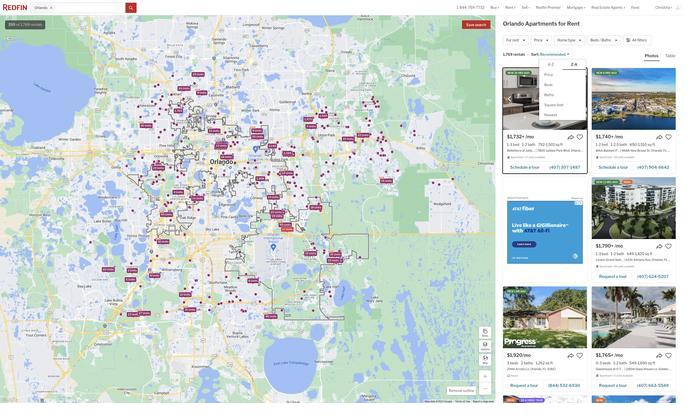 Task type: locate. For each thing, give the bounding box(es) containing it.
real estate agents ▾ button
[[589, 0, 629, 15]]

55 units
[[252, 135, 263, 139]]

1 ▾ from the left
[[498, 5, 500, 10]]

• left the sort
[[528, 53, 529, 57]]

1 schedule a tour from the left
[[511, 165, 540, 170]]

•
[[528, 53, 529, 57], [524, 156, 525, 159], [613, 156, 614, 159], [613, 265, 614, 268], [613, 375, 614, 378]]

0 vertical spatial 95 units
[[161, 213, 172, 217]]

1 vertical spatial rent
[[567, 20, 580, 27]]

55
[[252, 135, 256, 139], [614, 156, 618, 159]]

0 horizontal spatial 22 units
[[215, 145, 226, 149]]

0 horizontal spatial 14
[[192, 197, 196, 200]]

(407) for $1,732+ /mo
[[550, 165, 560, 170]]

1 vertical spatial 11
[[332, 259, 335, 263]]

sq right 1,501
[[556, 143, 560, 147]]

0 horizontal spatial schedule a tour
[[511, 165, 540, 170]]

favorite button image for $1,790+ /mo
[[666, 243, 672, 250]]

request a tour button up & on the bottom of page
[[507, 382, 544, 390]]

units down 4688
[[618, 156, 624, 159]]

0 vertical spatial 1-3 bed
[[507, 143, 520, 147]]

favorite button image up the | 7800 jubilee park blvd, orlando, fl 32822
[[577, 134, 583, 141]]

ft for $1,732+ /mo
[[561, 143, 563, 147]]

favorite button checkbox for $1,732+ /mo
[[577, 134, 583, 141]]

&
[[525, 400, 527, 403]]

1 horizontal spatial rentals
[[514, 52, 525, 57]]

1 horizontal spatial 15 units
[[381, 179, 392, 183]]

1 horizontal spatial baths
[[602, 38, 612, 42]]

5
[[126, 278, 128, 282], [614, 375, 616, 378]]

beds up 2944
[[510, 361, 519, 366]]

livano
[[596, 258, 606, 262]]

0 horizontal spatial 1,769
[[20, 22, 30, 27]]

ft up | 11804 glass house ln, golden oak, fl 32
[[653, 361, 656, 366]]

1 vertical spatial at
[[613, 368, 616, 372]]

2 favorite button image from the top
[[666, 353, 672, 359]]

photo of 4688 new broad st, orlando, fl 32814 image
[[592, 68, 676, 130]]

ln, left golden
[[654, 368, 658, 372]]

792-
[[539, 143, 546, 147]]

apartment for $1,790+
[[600, 265, 613, 268]]

1
[[515, 290, 516, 293]]

0 vertical spatial price
[[534, 38, 543, 42]]

schedule a tour button down apartment • 55 units available
[[596, 163, 633, 171]]

ft
[[561, 143, 563, 147], [653, 143, 655, 147], [650, 252, 653, 256], [551, 361, 553, 366], [653, 361, 656, 366]]

/mo
[[526, 134, 534, 140], [615, 134, 623, 140], [615, 244, 623, 249], [523, 353, 531, 358], [615, 353, 623, 358]]

2 park from the left
[[557, 149, 563, 153]]

bath for $1,765+ /mo
[[620, 361, 627, 366]]

baths inside baths button
[[545, 93, 554, 97]]

• down 'bellanova at jubilee park'
[[524, 156, 525, 159]]

2 schedule a tour from the left
[[599, 165, 628, 170]]

0 vertical spatial 18 units
[[221, 155, 232, 159]]

0 horizontal spatial 8 units
[[150, 274, 159, 278]]

photo of 7800 jubilee park blvd, orlando, fl 32822 image
[[503, 68, 587, 130]]

national
[[616, 258, 627, 262]]

favorite button checkbox for $1,740+ /mo
[[666, 134, 672, 141]]

baths up square
[[545, 93, 554, 97]]

▾ right the mortgage on the top right of page
[[584, 5, 586, 10]]

newest button
[[540, 110, 586, 120]]

buy ▾ button
[[488, 0, 503, 15]]

• for $1,790+
[[613, 265, 614, 268]]

hrs for $1,740+
[[606, 71, 611, 74]]

0 horizontal spatial ln,
[[526, 368, 530, 372]]

4 units
[[307, 125, 316, 128], [174, 191, 183, 194]]

0 vertical spatial price button
[[531, 35, 553, 45]]

a left map
[[481, 401, 483, 404]]

tour up 3d & video tour at the bottom of page
[[530, 384, 538, 389]]

orlando,
[[571, 149, 583, 153], [651, 149, 663, 153], [652, 258, 664, 262], [531, 368, 543, 372]]

tour for $1,740+ /mo
[[621, 165, 628, 170]]

1 horizontal spatial schedule a tour
[[599, 165, 628, 170]]

22 units
[[358, 134, 369, 137], [215, 145, 226, 149]]

price up :
[[534, 38, 543, 42]]

0 horizontal spatial beds
[[545, 83, 553, 87]]

bath for $1,732+ /mo
[[528, 143, 536, 147]]

house down 2944
[[511, 375, 519, 378]]

ago down apartment • 55 units available
[[613, 181, 618, 184]]

tour
[[536, 400, 543, 403]]

|
[[536, 149, 537, 153], [621, 149, 622, 153], [625, 258, 625, 262], [625, 368, 626, 372]]

rentals inside 1,769 rentals •
[[514, 52, 525, 57]]

rentals down for rent button
[[514, 52, 525, 57]]

0 vertical spatial 5
[[126, 278, 128, 282]]

units
[[529, 156, 535, 159], [618, 156, 624, 159], [618, 265, 624, 268], [617, 375, 622, 378]]

1- left the 759-
[[457, 5, 460, 10]]

bath up national
[[617, 252, 625, 256]]

bath up town at the bottom right of page
[[620, 361, 627, 366]]

submit search image
[[129, 6, 133, 10]]

0 horizontal spatial 15
[[343, 137, 346, 141]]

ft up | 6331 adriana ave, orlando, fl 32819 at right bottom
[[650, 252, 653, 256]]

2 ▾ from the left
[[514, 5, 516, 10]]

tour for $1,920 /mo
[[530, 384, 538, 389]]

park down 1-2.5 bath
[[616, 149, 622, 153]]

1,420
[[636, 252, 645, 256]]

report inside button
[[572, 197, 580, 200]]

1 horizontal spatial 11 units
[[332, 259, 342, 263]]

units down o-
[[617, 375, 622, 378]]

4
[[307, 125, 308, 128], [174, 191, 175, 194]]

price button up :
[[531, 35, 553, 45]]

beds button
[[540, 80, 586, 90]]

1 vertical spatial 9 units
[[252, 129, 262, 133]]

maa baldwin park | 4688 new broad st, orlando, fl 32814
[[596, 149, 677, 153]]

1 horizontal spatial 17
[[526, 156, 528, 159]]

(407) for $1,790+ /mo
[[638, 275, 648, 279]]

schedule a tour button for $1,740+
[[596, 163, 633, 171]]

options button
[[479, 341, 492, 353]]

▾ for sell ▾
[[529, 5, 530, 10]]

/mo up 2 baths
[[523, 353, 531, 358]]

google image
[[1, 397, 18, 404]]

$1,765+
[[596, 353, 614, 358]]

0 vertical spatial 8 units
[[150, 274, 159, 278]]

beds left /
[[591, 38, 599, 42]]

(407) 624-5207
[[638, 275, 669, 279]]

1 park from the left
[[537, 149, 544, 153]]

| left the 6331
[[625, 258, 625, 262]]

units down national
[[618, 265, 624, 268]]

759-
[[468, 5, 476, 10]]

photo of 1124 crosstown way, orlando, fl 32807 image
[[592, 396, 676, 404]]

0 horizontal spatial 1-3 bed
[[507, 143, 520, 147]]

0 horizontal spatial 16
[[141, 124, 144, 127]]

2 up 'bellanova at jubilee park'
[[525, 143, 528, 147]]

favorite button image up 32819
[[666, 243, 672, 250]]

tour down apartment • 55 units available
[[621, 165, 628, 170]]

/mo for $1,732+ /mo
[[526, 134, 534, 140]]

units down jubilee
[[529, 156, 535, 159]]

bed for $1,790+
[[602, 252, 608, 256]]

• for $1,740+
[[613, 156, 614, 159]]

• down livano grand national
[[613, 265, 614, 268]]

1 horizontal spatial 18 units
[[311, 206, 321, 210]]

use
[[466, 401, 470, 404]]

draw
[[483, 335, 489, 338]]

schedule a tour down apartment • 55 units available
[[599, 165, 628, 170]]

favorite button checkbox for $1,920 /mo
[[577, 353, 583, 359]]

1 horizontal spatial 8 units
[[248, 280, 258, 283]]

15
[[343, 137, 346, 141], [381, 179, 385, 183]]

1 vertical spatial 17
[[282, 228, 285, 231]]

31
[[330, 253, 333, 257], [185, 308, 188, 312]]

favorite button checkbox
[[577, 134, 583, 141], [666, 134, 672, 141], [666, 243, 672, 250], [577, 353, 583, 359], [666, 353, 672, 359]]

sq up st,
[[648, 143, 652, 147]]

sell ▾ button
[[522, 0, 530, 15]]

bed for $1,740+
[[602, 143, 608, 147]]

ago right 'hr'
[[521, 290, 526, 293]]

map inside "button"
[[483, 362, 488, 365]]

1 vertical spatial house
[[511, 375, 519, 378]]

0 horizontal spatial 19 units
[[153, 166, 164, 170]]

1-3 bed for $1,790+ /mo
[[596, 252, 608, 256]]

table button
[[665, 53, 677, 61]]

bath for $1,740+ /mo
[[620, 143, 627, 147]]

3 up livano
[[599, 252, 601, 256]]

1 vertical spatial 4
[[174, 191, 175, 194]]

at
[[522, 149, 525, 153], [613, 368, 616, 372]]

1 ln, from the left
[[526, 368, 530, 372]]

0 vertical spatial 11 units
[[274, 211, 284, 214]]

(407) left 904-
[[638, 165, 648, 170]]

532-
[[560, 384, 570, 389]]

▾ left 'sell'
[[514, 5, 516, 10]]

1 horizontal spatial 19 units
[[272, 215, 283, 218]]

0 vertical spatial report
[[572, 197, 580, 200]]

0 vertical spatial 12 units
[[209, 129, 220, 133]]

0 vertical spatial of
[[16, 22, 20, 27]]

2 schedule from the left
[[599, 165, 617, 170]]

broad
[[638, 149, 646, 153]]

(407) left 307-
[[550, 165, 560, 170]]

1 horizontal spatial report
[[572, 197, 580, 200]]

available for $1,790+ /mo
[[625, 265, 635, 268]]

favorite button checkbox up the 32814
[[666, 134, 672, 141]]

:
[[539, 52, 540, 57]]

1 horizontal spatial 8
[[248, 280, 250, 283]]

0 vertical spatial 8
[[150, 274, 152, 278]]

fl left 32
[[677, 368, 680, 372]]

2 horizontal spatial 16 units
[[284, 153, 294, 156]]

▾ for christina ▾
[[671, 5, 673, 10]]

a down apartment • 5 units available
[[616, 384, 618, 389]]

a for $1,732+
[[529, 165, 531, 170]]

0 vertical spatial 9 units
[[197, 91, 207, 95]]

2 ln, from the left
[[654, 368, 658, 372]]

bath
[[528, 143, 536, 147], [620, 143, 627, 147], [617, 252, 625, 256], [620, 361, 627, 366]]

14
[[282, 172, 285, 175], [268, 196, 271, 199], [192, 197, 196, 200]]

1 vertical spatial 8
[[248, 280, 250, 283]]

favorite button checkbox for $1,790+ /mo
[[666, 243, 672, 250]]

0 vertical spatial orlando
[[34, 6, 48, 10]]

beds up baths button at the right top of page
[[545, 83, 553, 87]]

available down 4688
[[625, 156, 635, 159]]

1-3 bed up livano
[[596, 252, 608, 256]]

ln, down 2 baths
[[526, 368, 530, 372]]

0 horizontal spatial beds
[[510, 361, 519, 366]]

6 ▾ from the left
[[671, 5, 673, 10]]

units for $1,740+ /mo
[[618, 156, 624, 159]]

orlando, right the blvd,
[[571, 149, 583, 153]]

24 units
[[178, 87, 190, 90]]

apartment • 5 units available
[[600, 375, 633, 378]]

of for 350
[[16, 22, 20, 27]]

real estate agents ▾
[[592, 5, 626, 10]]

deal for photo of 1124 crosstown way, orlando, fl 32807
[[597, 400, 604, 403]]

17 inside map region
[[282, 228, 285, 231]]

3 up glasshouse
[[600, 361, 602, 366]]

1 vertical spatial baths
[[545, 93, 554, 97]]

map data ©2023 google
[[425, 401, 452, 404]]

apartment down bellanova
[[511, 156, 524, 159]]

1 horizontal spatial map
[[483, 362, 488, 365]]

1 horizontal spatial 95
[[280, 223, 283, 227]]

1 vertical spatial 1-2 bath
[[611, 252, 625, 256]]

6331
[[626, 258, 633, 262]]

new for $1,740+ /mo
[[597, 71, 603, 74]]

favorite button image
[[666, 243, 672, 250], [666, 353, 672, 359]]

orlando down rent ▾ dropdown button
[[503, 20, 524, 27]]

1 horizontal spatial house
[[644, 368, 653, 372]]

1 favorite button image from the top
[[666, 243, 672, 250]]

request a tour up & on the bottom of page
[[511, 384, 538, 389]]

3 park from the left
[[616, 149, 622, 153]]

at for $1,765+
[[613, 368, 616, 372]]

1 horizontal spatial 14 units
[[268, 196, 279, 199]]

▾ right christina
[[671, 5, 673, 10]]

2 vertical spatial 16 units
[[158, 240, 169, 244]]

units for $1,765+ /mo
[[617, 375, 622, 378]]

sell
[[522, 5, 528, 10]]

0 horizontal spatial map
[[425, 401, 430, 404]]

jubilee
[[546, 149, 556, 153]]

save
[[467, 23, 475, 27]]

all filters button
[[623, 35, 652, 45]]

$1,790+
[[596, 244, 614, 249]]

favorite button checkbox up the | 7800 jubilee park blvd, orlando, fl 32822
[[577, 134, 583, 141]]

park for jubilee
[[537, 149, 544, 153]]

0 vertical spatial 16 units
[[141, 124, 152, 127]]

map left data at the bottom of page
[[425, 401, 430, 404]]

apartment down glasshouse
[[600, 375, 613, 378]]

available for $1,740+ /mo
[[625, 156, 635, 159]]

©2023
[[436, 401, 444, 404]]

1 vertical spatial 18 units
[[311, 206, 321, 210]]

0 vertical spatial 19 units
[[153, 166, 164, 170]]

/mo right '$1,732+'
[[526, 134, 534, 140]]

1 horizontal spatial 4 units
[[307, 125, 316, 128]]

1-2 bath up national
[[611, 252, 625, 256]]

(407) for $1,740+ /mo
[[638, 165, 648, 170]]

0 horizontal spatial at
[[522, 149, 525, 153]]

1 schedule from the left
[[511, 165, 528, 170]]

sort
[[531, 52, 539, 57]]

real estate agents ▾ link
[[592, 0, 626, 15]]

2
[[525, 143, 528, 147], [599, 143, 601, 147], [614, 252, 616, 256], [128, 269, 129, 273], [521, 361, 523, 366], [617, 361, 619, 366]]

3 up 2944
[[507, 361, 510, 366]]

0 vertical spatial 15
[[343, 137, 346, 141]]

1,501
[[546, 143, 555, 147]]

1,769 right 350
[[20, 22, 30, 27]]

ad region
[[508, 201, 583, 264]]

792-1,501 sq ft
[[539, 143, 563, 147]]

dialog containing a-z
[[540, 60, 586, 120]]

a-
[[548, 62, 552, 67]]

favorite button image
[[577, 134, 583, 141], [666, 134, 672, 141], [577, 353, 583, 359]]

orlando
[[34, 6, 48, 10], [503, 20, 524, 27]]

request a tour button for $1,920
[[507, 382, 544, 390]]

at left o-
[[613, 368, 616, 372]]

• down glasshouse at o-town west
[[613, 375, 614, 378]]

0 vertical spatial 9
[[197, 91, 199, 95]]

2 vertical spatial 16
[[158, 240, 161, 244]]

schedule a tour down apartment • 17 units available
[[511, 165, 540, 170]]

fl left the 32814
[[664, 149, 667, 153]]

1 horizontal spatial 11
[[332, 259, 335, 263]]

ago right '26'
[[524, 71, 530, 74]]

5 down 2 units
[[126, 278, 128, 282]]

fl left 32822
[[584, 149, 587, 153]]

1 vertical spatial 31 units
[[185, 308, 195, 312]]

ago right 6
[[612, 71, 617, 74]]

3 up bellanova
[[510, 143, 513, 147]]

report left ad
[[572, 197, 580, 200]]

55 inside map region
[[252, 135, 256, 139]]

3 for $1,732+
[[510, 143, 513, 147]]

None search field
[[56, 3, 126, 13]]

sq for $1,732+ /mo
[[556, 143, 560, 147]]

2 vertical spatial 19 units
[[305, 252, 316, 256]]

1 horizontal spatial 1,769
[[503, 52, 513, 57]]

photo of 6331 adriana ave, orlando, fl 32819 image
[[592, 178, 676, 239]]

2,145
[[269, 144, 276, 148]]

0 horizontal spatial report
[[473, 401, 481, 404]]

remove outline
[[449, 389, 474, 393]]

0 horizontal spatial rentals
[[31, 22, 42, 27]]

park for jubilee
[[557, 149, 563, 153]]

0 vertical spatial rent
[[506, 5, 514, 10]]

2 up maa
[[599, 143, 601, 147]]

dialog
[[540, 60, 586, 120]]

house down 1,690
[[644, 368, 653, 372]]

650-1,510 sq ft
[[630, 143, 655, 147]]

| for $1,765+ /mo
[[625, 368, 626, 372]]

at for $1,732+
[[522, 149, 525, 153]]

new 6 hrs ago
[[597, 71, 617, 74]]

park left the blvd,
[[557, 149, 563, 153]]

0 vertical spatial 17
[[526, 156, 528, 159]]

price for the topmost price button
[[534, 38, 543, 42]]

1 horizontal spatial 22
[[358, 134, 361, 137]]

/mo for $1,920 /mo
[[523, 353, 531, 358]]

price inside dialog
[[545, 73, 553, 77]]

3d & video tour
[[521, 400, 543, 403]]

favorite button checkbox left $1,765+
[[577, 353, 583, 359]]

apartment
[[511, 156, 524, 159], [600, 156, 613, 159], [600, 265, 613, 268], [600, 375, 613, 378]]

apartment down baldwin
[[600, 156, 613, 159]]

32
[[681, 368, 685, 372]]

2 horizontal spatial 19
[[305, 252, 309, 256]]

▾ for buy ▾
[[498, 5, 500, 10]]

1 vertical spatial 15
[[381, 179, 385, 183]]

5 down glasshouse at o-town west
[[614, 375, 616, 378]]

rent right buy ▾
[[506, 5, 514, 10]]

price button
[[531, 35, 553, 45], [540, 70, 586, 80]]

map down options
[[483, 362, 488, 365]]

3 for $1,765+
[[600, 361, 602, 366]]

all
[[633, 38, 637, 42]]

3 ▾ from the left
[[529, 5, 530, 10]]

map
[[483, 401, 488, 404]]

units for $1,790+ /mo
[[618, 265, 624, 268]]

favorite button image for $1,765+ /mo
[[666, 353, 672, 359]]

(407) 307-1487 link
[[545, 163, 583, 172]]

favorite button checkbox up oak, at the bottom right of page
[[666, 353, 672, 359]]

remove orlando image
[[50, 6, 53, 9]]

2 vertical spatial 12 units
[[180, 293, 191, 297]]

0 vertical spatial 25 units
[[193, 73, 204, 76]]

1 vertical spatial 9
[[252, 129, 254, 133]]

new
[[631, 149, 637, 153]]

bath up 4688
[[620, 143, 627, 147]]

mortgage ▾
[[567, 5, 586, 10]]

tour down apartment • 17 units available
[[532, 165, 540, 170]]

4 ▾ from the left
[[584, 5, 586, 10]]

32819
[[669, 258, 678, 262]]

(407) left 624-
[[638, 275, 648, 279]]

32822
[[588, 149, 597, 153]]

a for $1,920
[[527, 384, 530, 389]]

0 horizontal spatial 4 units
[[174, 191, 183, 194]]

| left 11804
[[625, 368, 626, 372]]

rentals right 350
[[31, 22, 42, 27]]

0 horizontal spatial 20 units
[[103, 268, 114, 272]]

95
[[161, 213, 165, 217], [280, 223, 283, 227], [614, 265, 618, 268]]

a up video
[[527, 384, 530, 389]]

2 horizontal spatial 16
[[284, 153, 287, 156]]

favorite button image for $1,732+ /mo
[[577, 134, 583, 141]]

bed for $1,732+
[[513, 143, 520, 147]]

sq for $1,790+ /mo
[[646, 252, 649, 256]]

map for map data ©2023 google
[[425, 401, 430, 404]]

| for $1,732+ /mo
[[536, 149, 537, 153]]

▾ right 'sell'
[[529, 5, 530, 10]]

1 schedule a tour button from the left
[[507, 163, 545, 171]]

20
[[271, 211, 274, 214], [103, 268, 106, 272]]

sq for $1,740+ /mo
[[648, 143, 652, 147]]

rent
[[506, 5, 514, 10], [567, 20, 580, 27]]

of
[[16, 22, 20, 27], [463, 401, 465, 404]]

units
[[197, 73, 204, 76], [183, 87, 190, 90], [200, 91, 207, 95], [145, 124, 152, 127], [309, 125, 316, 128], [255, 129, 262, 133], [213, 129, 220, 133], [362, 134, 369, 137], [256, 135, 263, 139], [347, 137, 354, 141], [220, 142, 227, 146], [220, 144, 227, 148], [219, 145, 226, 149], [287, 153, 294, 156], [225, 155, 232, 159], [226, 156, 233, 159], [157, 166, 164, 170], [286, 172, 293, 175], [385, 179, 392, 183], [176, 191, 183, 194], [272, 196, 279, 199], [196, 197, 203, 200], [314, 206, 321, 210], [277, 211, 284, 214], [275, 211, 282, 214], [165, 213, 172, 217], [276, 215, 283, 218], [284, 223, 291, 227], [286, 228, 293, 231], [162, 240, 169, 244], [309, 252, 316, 256], [334, 253, 341, 257], [332, 259, 339, 263], [335, 259, 342, 263], [107, 268, 114, 272], [130, 269, 137, 273], [152, 274, 159, 278], [128, 278, 135, 282], [251, 280, 258, 283], [184, 293, 191, 297], [189, 308, 195, 312], [143, 312, 150, 315], [132, 313, 139, 317], [270, 315, 277, 319]]

request for $1,765+
[[599, 384, 615, 389]]

map button
[[479, 354, 492, 367]]

baths button
[[540, 90, 586, 100]]

favorite button checkbox for $1,765+ /mo
[[666, 353, 672, 359]]

schedule a tour for $1,732+
[[511, 165, 540, 170]]

report for report ad
[[572, 197, 580, 200]]

• down baldwin
[[613, 156, 614, 159]]

sq right 1,690
[[648, 361, 652, 366]]

ago for $1,740+ /mo
[[612, 71, 617, 74]]

map region
[[0, 0, 538, 404]]

1 horizontal spatial 25
[[328, 259, 332, 263]]

31 units
[[330, 253, 341, 257], [185, 308, 195, 312]]

glasshouse at o-town west
[[596, 368, 635, 372]]

▾ for mortgage ▾
[[584, 5, 586, 10]]

mortgage ▾ button
[[564, 0, 589, 15]]

sq up ave,
[[646, 252, 649, 256]]

2 schedule a tour button from the left
[[596, 163, 633, 171]]



Task type: describe. For each thing, give the bounding box(es) containing it.
1- up maa
[[596, 143, 599, 147]]

a-z button
[[540, 60, 563, 70]]

z-a
[[572, 62, 578, 67]]

real
[[592, 5, 599, 10]]

home type
[[558, 38, 576, 42]]

624-
[[649, 275, 659, 279]]

$1,740+ /mo
[[596, 134, 623, 140]]

• inside 1,769 rentals •
[[528, 53, 529, 57]]

1-844-759-7732
[[457, 5, 485, 10]]

2 baths
[[521, 361, 533, 366]]

apartment for $1,732+
[[511, 156, 524, 159]]

previous button image
[[507, 97, 512, 102]]

0 vertical spatial 22
[[358, 134, 361, 137]]

request a tour for $1,765+
[[599, 384, 627, 389]]

for rent button
[[503, 35, 529, 45]]

video
[[528, 400, 535, 403]]

glass
[[636, 368, 644, 372]]

/mo for $1,765+ /mo
[[615, 353, 623, 358]]

1,308
[[257, 177, 264, 181]]

1,769 inside 1,769 rentals •
[[503, 52, 513, 57]]

tour for $1,765+ /mo
[[619, 384, 627, 389]]

photo of 11804 glass house ln, golden oak, fl 32836 image
[[592, 287, 676, 349]]

0 horizontal spatial 20
[[103, 268, 106, 272]]

of for terms
[[463, 401, 465, 404]]

schedule a tour button for $1,732+
[[507, 163, 545, 171]]

| for $1,790+ /mo
[[625, 258, 625, 262]]

0 horizontal spatial 8
[[150, 274, 152, 278]]

1 vertical spatial 4 units
[[174, 191, 183, 194]]

photo of 2944 arcata ln, orlando, fl 32817 image
[[503, 287, 587, 349]]

2 up arcata
[[521, 361, 523, 366]]

(407) 307-1487
[[550, 165, 581, 170]]

1-2.5 bath
[[611, 143, 627, 147]]

1 horizontal spatial 19
[[272, 215, 275, 218]]

favorite button image for $1,740+ /mo
[[666, 134, 672, 141]]

ft for $1,740+ /mo
[[653, 143, 655, 147]]

1 horizontal spatial 16 units
[[158, 240, 169, 244]]

bath for $1,790+ /mo
[[617, 252, 625, 256]]

orlando, right ave,
[[652, 258, 664, 262]]

request for $1,790+
[[600, 275, 616, 279]]

0 vertical spatial 22 units
[[358, 134, 369, 137]]

available for $1,765+ /mo
[[623, 375, 633, 378]]

estate
[[600, 5, 611, 10]]

orlando for orlando apartments for rent
[[503, 20, 524, 27]]

apartments
[[526, 20, 558, 27]]

1 horizontal spatial 9
[[252, 129, 254, 133]]

photos
[[645, 54, 659, 58]]

a-z
[[548, 62, 554, 67]]

$1,790+ /mo
[[596, 244, 623, 249]]

apartment for $1,740+
[[600, 156, 613, 159]]

0 horizontal spatial 15 units
[[343, 137, 354, 141]]

advertisement
[[508, 196, 529, 200]]

1 vertical spatial 22 units
[[215, 145, 226, 149]]

0 vertical spatial 16
[[141, 124, 144, 127]]

3 for $1,790+
[[599, 252, 601, 256]]

0-3 beds
[[596, 361, 611, 366]]

2 inside map region
[[128, 269, 129, 273]]

terms of use
[[455, 401, 470, 404]]

schedule for $1,732+
[[511, 165, 528, 170]]

2 horizontal spatial 14
[[282, 172, 285, 175]]

2 up o-
[[617, 361, 619, 366]]

1 horizontal spatial 15
[[381, 179, 385, 183]]

premier
[[548, 5, 561, 10]]

new for $1,790+ /mo
[[597, 181, 603, 184]]

report for report a map error
[[473, 401, 481, 404]]

0 horizontal spatial 4
[[174, 191, 175, 194]]

ave,
[[645, 258, 651, 262]]

1 vertical spatial 25
[[328, 259, 332, 263]]

0 horizontal spatial 9 units
[[197, 91, 207, 95]]

for
[[559, 20, 566, 27]]

feed
[[632, 5, 640, 10]]

1 vertical spatial 11 units
[[332, 259, 342, 263]]

1- up 'bellanova at jubilee park'
[[522, 143, 525, 147]]

buy ▾ button
[[491, 0, 500, 15]]

0 vertical spatial 25
[[193, 73, 196, 76]]

rent inside dropdown button
[[506, 5, 514, 10]]

5 units
[[126, 278, 135, 282]]

report a map error link
[[473, 401, 494, 404]]

a for $1,740+
[[617, 165, 620, 170]]

844-
[[460, 5, 468, 10]]

$1,732+
[[507, 134, 525, 140]]

schedule a tour for $1,740+
[[599, 165, 628, 170]]

1 horizontal spatial 20 units
[[271, 211, 282, 214]]

fl down 1,262 sq ft
[[543, 368, 547, 372]]

1- up glasshouse at o-town west
[[614, 361, 617, 366]]

(407) 624-5207 link
[[633, 272, 672, 281]]

bellanova
[[507, 149, 522, 153]]

agents
[[611, 5, 623, 10]]

1 vertical spatial 19 units
[[272, 215, 283, 218]]

| 11804 glass house ln, golden oak, fl 32
[[625, 368, 685, 372]]

▾ for rent ▾
[[514, 5, 516, 10]]

1487
[[571, 165, 581, 170]]

sort :
[[531, 52, 540, 57]]

1-2 bath for $1,732+
[[522, 143, 536, 147]]

units for $1,732+ /mo
[[529, 156, 535, 159]]

blvd,
[[564, 149, 571, 153]]

for rent
[[507, 38, 519, 42]]

redfin premier
[[536, 5, 561, 10]]

350 of 1,769 rentals
[[8, 22, 42, 27]]

request a tour for $1,790+
[[600, 275, 627, 279]]

beds for beds / baths
[[591, 38, 599, 42]]

orlando, down 1,262
[[531, 368, 543, 372]]

3d
[[521, 400, 524, 403]]

1 horizontal spatial 14
[[268, 196, 271, 199]]

a for $1,790+
[[616, 275, 619, 279]]

buy
[[491, 5, 497, 10]]

ago for $1,920 /mo
[[521, 290, 526, 293]]

baldwin
[[604, 149, 615, 153]]

tour for $1,790+ /mo
[[619, 275, 627, 279]]

| left 4688
[[621, 149, 622, 153]]

5 inside map region
[[126, 278, 128, 282]]

0 horizontal spatial 31
[[185, 308, 188, 312]]

1 vertical spatial 25 units
[[328, 259, 339, 263]]

1 vertical spatial 16
[[284, 153, 287, 156]]

2 vertical spatial 95
[[614, 265, 618, 268]]

request a tour button for $1,790+
[[596, 273, 633, 280]]

1-2 bath for $1,790+
[[611, 252, 625, 256]]

price for the bottommost price button
[[545, 73, 553, 77]]

(407) for $1,765+ /mo
[[637, 384, 648, 389]]

1 horizontal spatial 31 units
[[330, 253, 341, 257]]

jubilee
[[526, 149, 537, 153]]

ft for $1,790+ /mo
[[650, 252, 653, 256]]

1,510
[[639, 143, 647, 147]]

1- up baldwin
[[611, 143, 614, 147]]

1- up livano grand national
[[611, 252, 614, 256]]

5207
[[659, 275, 669, 279]]

1-3 bed for $1,732+ /mo
[[507, 143, 520, 147]]

remove
[[449, 389, 463, 393]]

0 horizontal spatial 9
[[197, 91, 199, 95]]

baths inside beds / baths "button"
[[602, 38, 612, 42]]

fl left 32819
[[665, 258, 668, 262]]

1- up bellanova
[[507, 143, 510, 147]]

schedule for $1,740+
[[599, 165, 617, 170]]

1 horizontal spatial 20
[[271, 211, 274, 214]]

orlando for orlando
[[34, 6, 48, 10]]

map for map
[[483, 362, 488, 365]]

1 horizontal spatial 95 units
[[280, 223, 291, 227]]

1,920
[[320, 114, 327, 118]]

rent
[[513, 38, 519, 42]]

square feet button
[[540, 100, 586, 110]]

1 horizontal spatial 31
[[330, 253, 333, 257]]

arcata
[[516, 368, 525, 372]]

sq for $1,765+ /mo
[[648, 361, 652, 366]]

1-2 bath for $1,765+
[[614, 361, 627, 366]]

square feet
[[545, 103, 564, 107]]

1,769 rentals •
[[503, 52, 529, 57]]

6930
[[570, 384, 580, 389]]

2 horizontal spatial 19 units
[[305, 252, 316, 256]]

favorite button image for $1,920 /mo
[[577, 353, 583, 359]]

1 vertical spatial 20 units
[[103, 268, 114, 272]]

0 horizontal spatial 11 units
[[274, 211, 284, 214]]

0 horizontal spatial 18 units
[[221, 155, 232, 159]]

• for $1,732+
[[524, 156, 525, 159]]

1 vertical spatial 16 units
[[284, 153, 294, 156]]

z-a button
[[563, 60, 586, 70]]

(844)
[[549, 384, 559, 389]]

apartment for $1,765+
[[600, 375, 613, 378]]

1- up livano
[[596, 252, 599, 256]]

1 vertical spatial 55
[[614, 156, 618, 159]]

livano grand national
[[596, 258, 627, 262]]

2 beds from the left
[[603, 361, 611, 366]]

request a tour button for $1,765+
[[596, 382, 632, 390]]

data
[[431, 401, 436, 404]]

hrs for $1,790+
[[607, 181, 612, 184]]

1 horizontal spatial 18
[[311, 206, 314, 210]]

request a tour for $1,920
[[511, 384, 538, 389]]

0 horizontal spatial 14 units
[[192, 197, 203, 200]]

ad
[[580, 197, 583, 200]]

new for $1,920 /mo
[[508, 290, 514, 293]]

1 beds from the left
[[510, 361, 519, 366]]

1,765
[[175, 109, 182, 113]]

0 vertical spatial 11
[[274, 211, 277, 214]]

(407) 663-5549 link
[[632, 382, 672, 390]]

apartment • 95 units available
[[600, 265, 635, 268]]

orlando, right st,
[[651, 149, 663, 153]]

2 up livano grand national
[[614, 252, 616, 256]]

6642
[[659, 165, 670, 170]]

filters
[[638, 38, 647, 42]]

1 vertical spatial price button
[[540, 70, 586, 80]]

$1,732+ /mo
[[507, 134, 534, 140]]

bellanova at jubilee park
[[507, 149, 544, 153]]

grand
[[606, 258, 615, 262]]

663-
[[649, 384, 658, 389]]

0 horizontal spatial 22
[[215, 145, 219, 149]]

request for $1,920
[[511, 384, 527, 389]]

/mo for $1,740+ /mo
[[615, 134, 623, 140]]

1 vertical spatial 5
[[614, 375, 616, 378]]

1,975
[[304, 118, 312, 121]]

| 7800 jubilee park blvd, orlando, fl 32822
[[536, 149, 597, 153]]

available for $1,732+ /mo
[[535, 156, 546, 159]]

1 horizontal spatial 9 units
[[252, 129, 262, 133]]

a for $1,765+
[[616, 384, 618, 389]]

for
[[507, 38, 512, 42]]

1 vertical spatial 15 units
[[381, 179, 392, 183]]

0 vertical spatial 4
[[307, 125, 308, 128]]

/mo for $1,790+ /mo
[[615, 244, 623, 249]]

options
[[481, 348, 490, 351]]

0 horizontal spatial 95
[[161, 213, 165, 217]]

deal for the photo of 10000 davis crk cir, orlando, fl 32832
[[508, 400, 515, 403]]

0 vertical spatial 1,769
[[20, 22, 30, 27]]

photo of 10000 davis crk cir, orlando, fl 32832 image
[[503, 396, 587, 404]]

ft up 32817
[[551, 361, 553, 366]]

0 vertical spatial house
[[644, 368, 653, 372]]

17 units
[[282, 228, 293, 231]]

0 vertical spatial rentals
[[31, 22, 42, 27]]

0 horizontal spatial 95 units
[[161, 213, 172, 217]]

2 vertical spatial 19
[[305, 252, 309, 256]]

west
[[628, 368, 635, 372]]

redfin
[[536, 5, 547, 10]]

feed button
[[629, 0, 653, 15]]

0 horizontal spatial house
[[511, 375, 519, 378]]

2 horizontal spatial 14 units
[[282, 172, 293, 175]]

• for $1,765+
[[613, 375, 614, 378]]

orlando apartments for rent
[[503, 20, 580, 27]]

32814
[[668, 149, 677, 153]]

2,395
[[284, 152, 291, 155]]

search
[[475, 23, 487, 27]]

z
[[552, 62, 554, 67]]

1 horizontal spatial 16
[[158, 240, 161, 244]]

new 1 hr ago
[[508, 290, 526, 293]]

0 horizontal spatial 19
[[153, 166, 156, 170]]

rent ▾ button
[[506, 0, 516, 15]]

5 ▾ from the left
[[624, 5, 626, 10]]

terms
[[455, 401, 463, 404]]

ft for $1,765+ /mo
[[653, 361, 656, 366]]

0 horizontal spatial 18
[[221, 155, 224, 159]]

tour for $1,732+ /mo
[[532, 165, 540, 170]]

sq right 1,262
[[546, 361, 550, 366]]

0 horizontal spatial 25 units
[[193, 73, 204, 76]]

2 horizontal spatial deal
[[624, 181, 631, 184]]

1 vertical spatial 12 units
[[217, 142, 227, 146]]



Task type: vqa. For each thing, say whether or not it's contained in the screenshot.
Save
yes



